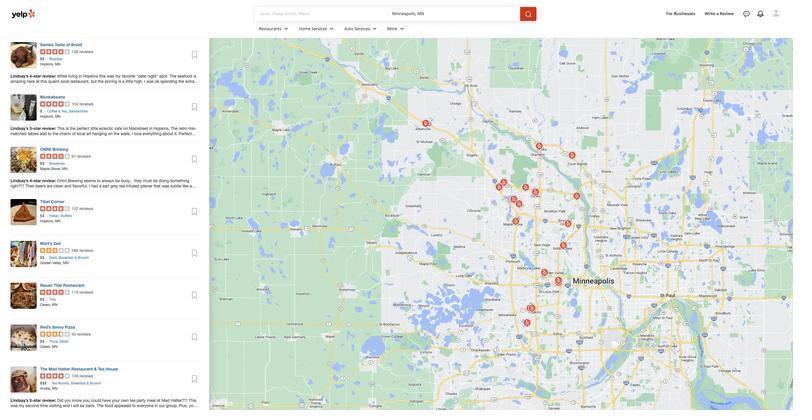 Task type: locate. For each thing, give the bounding box(es) containing it.
1 horizontal spatial to
[[48, 131, 51, 136]]

review: down maple
[[42, 178, 56, 183]]

add
[[40, 131, 47, 136]]

little up hanging
[[91, 126, 98, 131]]

1 osseo, mn from the top
[[40, 303, 58, 307]]

& down 289
[[75, 256, 77, 260]]

mn for red's savoy pizza
[[52, 345, 58, 349]]

$$ up maple
[[40, 161, 45, 166]]

hopkins, down coffee
[[40, 114, 54, 118]]

1 vertical spatial little
[[119, 142, 127, 146]]

1 review: from the top
[[42, 73, 56, 78]]

0 vertical spatial breakfast & brunch link
[[59, 256, 89, 260]]

4- down "omni brewing" image
[[30, 178, 34, 183]]

2 lindsay's 4-star review: from the top
[[10, 178, 57, 183]]

grab
[[26, 136, 35, 141]]

0 horizontal spatial 24 chevron down v2 image
[[328, 25, 335, 32]]

4.0 star rating image down the omni brewing
[[40, 154, 70, 159]]

& right coffee
[[58, 109, 60, 113]]

24 chevron down v2 image
[[328, 25, 335, 32], [371, 25, 378, 32], [399, 25, 405, 32]]

3 hopkins, from the top
[[40, 219, 54, 223]]

of right taste
[[66, 42, 70, 47]]

5 4.0 star rating image from the top
[[40, 290, 70, 295]]

1 hopkins, from the top
[[40, 62, 54, 66]]

$$ left brazilian link
[[40, 57, 45, 61]]

star
[[34, 73, 41, 78], [34, 126, 41, 131], [34, 178, 41, 183], [34, 398, 41, 403]]

reviews for red's savoy pizza
[[77, 332, 91, 336]]

review:
[[42, 73, 56, 78], [42, 126, 56, 131], [42, 178, 56, 183], [42, 398, 56, 403]]

of up some
[[72, 131, 76, 136]]

$$ left pizza link
[[40, 339, 45, 343]]

4 star from the top
[[34, 398, 41, 403]]

hopkins. down burrito
[[179, 142, 195, 146]]

of right cup at top left
[[47, 136, 50, 141]]

breakfast
[[158, 136, 175, 141]]

write a review link
[[702, 8, 736, 19]]

a right had
[[154, 136, 157, 141]]

in up the everything
[[149, 126, 152, 131]]

reviews right "40" in the bottom of the page
[[77, 332, 91, 336]]

4.0 star rating image up thai link
[[40, 290, 70, 295]]

in right gem
[[175, 142, 178, 146]]

red's savoy pizza link
[[40, 325, 75, 329]]

0 horizontal spatial pizza
[[49, 339, 58, 343]]

0 horizontal spatial in
[[107, 142, 110, 146]]

24 chevron down v2 image inside auto services "link"
[[371, 25, 378, 32]]

osseo, down pizza link
[[40, 345, 51, 349]]

1 horizontal spatial 24 chevron down v2 image
[[371, 25, 378, 32]]

0 vertical spatial osseo, mn
[[40, 303, 58, 307]]

reuan thai restaurant link
[[40, 283, 84, 288]]

cafe
[[114, 126, 122, 131]]

$$ left thai link
[[40, 297, 45, 302]]

1 vertical spatial osseo,
[[40, 345, 51, 349]]

1 horizontal spatial little
[[119, 142, 127, 146]]

2 4.0 star rating image from the top
[[40, 101, 70, 107]]

osseo, mn for red's
[[40, 345, 58, 349]]

for businesses link
[[664, 8, 698, 19]]

5- down the mad hatter restaurant & tea house image
[[30, 398, 34, 403]]

4.0 star rating image
[[40, 49, 70, 54], [40, 101, 70, 107], [40, 154, 70, 159], [40, 206, 70, 211], [40, 290, 70, 295], [40, 373, 70, 379]]

mn down thai link
[[52, 303, 58, 307]]

1 lindsay's 4-star review: link from the top
[[10, 73, 199, 84]]

mn for munkabeans
[[55, 114, 60, 118]]

mn down delis , breakfast & brunch on the left
[[63, 261, 69, 265]]

red's
[[40, 325, 51, 329]]

auto services
[[344, 26, 370, 31]]

for
[[666, 11, 673, 16]]

1 vertical spatial lindsay's 5-star review:
[[10, 398, 57, 403]]

1 hopkins, mn from the top
[[40, 62, 60, 66]]

indian link
[[49, 214, 59, 218]]

0 vertical spatial lindsay's 4-star review: link
[[10, 73, 199, 84]]

hopkins, down brazilian link
[[40, 62, 54, 66]]

review: up add
[[42, 126, 56, 131]]

deli
[[53, 241, 61, 246]]

coffee & tea , sandwiches
[[47, 109, 88, 113]]

2 4- from the top
[[30, 178, 34, 183]]

pizza up "40" in the bottom of the page
[[65, 325, 75, 329]]

2 vertical spatial of
[[47, 136, 50, 141]]

hopkins, mn down brazilian link
[[40, 62, 60, 66]]

reviews right 289
[[79, 248, 93, 253]]

2 lindsay's 4-star review: link from the top
[[10, 178, 199, 189]]

more link
[[383, 21, 410, 38]]

$$ left indian
[[40, 214, 45, 218]]

restaurants link
[[254, 21, 294, 38]]

lindsay's 4-star review: down samba taste of brazil image
[[10, 73, 57, 78]]

4.0 star rating image for reuan thai restaurant
[[40, 290, 70, 295]]

indian
[[49, 214, 59, 218]]

in left 'this'
[[107, 142, 110, 146]]

buffets
[[61, 214, 72, 218]]

0 vertical spatial brunch
[[78, 256, 89, 260]]

289 reviews
[[71, 248, 93, 253]]

2 vertical spatial tea
[[52, 381, 57, 385]]

0 vertical spatial osseo,
[[40, 303, 51, 307]]

osseo, mn for reuan
[[40, 303, 58, 307]]

place
[[10, 136, 20, 141]]

5 $$ from the top
[[40, 297, 45, 302]]

1 vertical spatial tea
[[98, 366, 105, 371]]

to left grab
[[21, 136, 25, 141]]

the mad hatter restaurant & tea house link
[[40, 366, 118, 371]]

4.0 star rating image for the mad hatter restaurant & tea house
[[40, 373, 70, 379]]

messages image
[[743, 10, 750, 17], [743, 10, 750, 17]]

1 vertical spatial brunch
[[90, 381, 101, 385]]

0 horizontal spatial little
[[91, 126, 98, 131]]

delis , breakfast & brunch
[[49, 256, 89, 260]]

mn down indian , buffets
[[55, 219, 60, 223]]

it
[[68, 142, 71, 146]]

24 chevron down v2 image inside home services link
[[328, 25, 335, 32]]

3 star from the top
[[34, 178, 41, 183]]

thai down reuan
[[49, 297, 56, 302]]

breakfast down 139
[[71, 381, 86, 385]]

5-
[[30, 126, 34, 131], [30, 398, 34, 403]]

notifications image
[[757, 10, 764, 17], [757, 10, 764, 17]]

buffets link
[[61, 214, 72, 218]]

review: down brazilian
[[42, 73, 56, 78]]

breakfast & brunch link for deli
[[59, 256, 89, 260]]

local
[[77, 131, 85, 136]]

pizza down 3.5 star rating image
[[49, 339, 58, 343]]

brunch down 139 reviews
[[90, 381, 101, 385]]

0 horizontal spatial services
[[312, 26, 327, 31]]

2 hopkins, from the top
[[40, 114, 54, 118]]

4- for samba taste of brazil
[[30, 73, 34, 78]]

1 vertical spatial osseo, mn
[[40, 345, 58, 349]]

0 vertical spatial lindsay's 5-star review:
[[10, 126, 57, 131]]

, for savoy
[[58, 339, 59, 343]]

breakfast up valley,
[[59, 256, 74, 260]]

munkabeans image
[[10, 94, 37, 121]]

delis
[[49, 256, 57, 260]]

omni brewing
[[40, 147, 68, 152]]

services inside "link"
[[354, 26, 370, 31]]

a left cup at top left
[[36, 136, 38, 141]]

1 horizontal spatial hopkins.
[[179, 142, 195, 146]]

lindsay's 5-star review: down anoka,
[[10, 398, 57, 403]]

star down anoka,
[[34, 398, 41, 403]]

1 5- from the top
[[30, 126, 34, 131]]

0 vertical spatial breakfast
[[59, 256, 74, 260]]

reviews for samba taste of brazil
[[79, 49, 93, 54]]

1 horizontal spatial in
[[149, 126, 152, 131]]

  text field
[[392, 11, 515, 17]]

122 reviews
[[71, 206, 93, 211]]

4 lindsay's from the top
[[10, 398, 28, 403]]

mn down tea rooms link
[[52, 386, 57, 390]]

star down maple
[[34, 178, 41, 183]]

sandwiches
[[69, 109, 88, 113]]

services right the auto
[[354, 26, 370, 31]]

None search field
[[255, 7, 543, 21]]

hopkins.
[[154, 126, 170, 131], [179, 142, 195, 146]]

4 4.0 star rating image from the top
[[40, 206, 70, 211]]

lindsay's 4-star review: for omni
[[10, 178, 57, 183]]

4.0 star rating image down mad
[[40, 373, 70, 379]]

restaurant up 139 reviews
[[71, 366, 93, 371]]

3 lindsay's from the top
[[10, 178, 28, 183]]

2 horizontal spatial tea
[[98, 366, 105, 371]]

breweries link
[[49, 161, 65, 166]]

reviews right 122
[[79, 206, 93, 211]]

0 vertical spatial the
[[171, 126, 178, 131]]

3 hopkins, mn from the top
[[40, 219, 60, 223]]

and down cup at top left
[[40, 142, 47, 146]]

i
[[132, 131, 133, 136]]

2 osseo, from the top
[[40, 345, 51, 349]]

24 chevron down v2 image for auto services
[[371, 25, 378, 32]]

samba taste of brazil image
[[10, 42, 37, 68]]

$$ up 'golden' at the bottom left
[[40, 256, 45, 260]]

104 reviews
[[71, 102, 93, 106]]

mn for reuan thai restaurant
[[52, 303, 58, 307]]

the
[[70, 126, 76, 131], [53, 131, 58, 136], [114, 131, 119, 136]]

rooms
[[58, 381, 69, 385]]

1 services from the left
[[312, 26, 327, 31]]

1 vertical spatial on
[[108, 131, 113, 136]]

0 horizontal spatial to
[[21, 136, 25, 141]]

on up 'walls.'
[[123, 126, 128, 131]]

the up coffee at the left top of the page
[[53, 131, 58, 136]]

star for omni brewing
[[34, 178, 41, 183]]

samba
[[40, 42, 54, 47]]

services
[[312, 26, 327, 31], [354, 26, 370, 31]]

osseo, mn down thai link
[[40, 303, 58, 307]]

1 vertical spatial hopkins.
[[179, 142, 195, 146]]

1 osseo, from the top
[[40, 303, 51, 307]]

restaurants
[[259, 26, 282, 31]]

2 $$ from the top
[[40, 161, 45, 166]]

reviews right 158
[[79, 49, 93, 54]]

lindsay's up matched
[[10, 126, 28, 131]]

1 lindsay's from the top
[[10, 73, 28, 78]]

thai right reuan
[[54, 283, 62, 288]]

1 vertical spatial lindsay's 4-star review: link
[[10, 178, 199, 189]]

3 24 chevron down v2 image from the left
[[399, 25, 405, 32]]

2 24 chevron down v2 image from the left
[[371, 25, 378, 32]]

osseo, mn
[[40, 303, 58, 307], [40, 345, 58, 349]]

services right 'home'
[[312, 26, 327, 31]]

5- up tables
[[30, 126, 34, 131]]

tea up anoka, mn
[[52, 381, 57, 385]]

1 vertical spatial of
[[72, 131, 76, 136]]

$$
[[40, 57, 45, 61], [40, 161, 45, 166], [40, 214, 45, 218], [40, 256, 45, 260], [40, 297, 45, 302], [40, 339, 45, 343]]

tea rooms , breakfast & brunch
[[52, 381, 101, 385]]

1 horizontal spatial tea
[[61, 109, 67, 113]]

3.5 star rating image
[[40, 331, 70, 337]]

coffee & tea link
[[47, 109, 67, 113]]

mn for the mad hatter restaurant & tea house
[[52, 386, 57, 390]]

6 4.0 star rating image from the top
[[40, 373, 70, 379]]

0 vertical spatial on
[[123, 126, 128, 131]]

0 vertical spatial to
[[48, 131, 51, 136]]

2 services from the left
[[354, 26, 370, 31]]

, for deli
[[57, 256, 58, 260]]

lindsay's 5-star review:
[[10, 126, 57, 131], [10, 398, 57, 403]]

a
[[716, 11, 719, 16], [36, 136, 38, 141], [154, 136, 157, 141], [154, 142, 156, 146]]

mort's deli
[[40, 241, 61, 246]]

star up tables
[[34, 126, 41, 131]]

1 horizontal spatial services
[[354, 26, 370, 31]]

mort's
[[40, 241, 52, 246]]

24 chevron down v2 image right auto services
[[371, 25, 378, 32]]

the left mad
[[40, 366, 47, 371]]

2 osseo, mn from the top
[[40, 345, 58, 349]]

4.0 star rating image for omni brewing
[[40, 154, 70, 159]]

hopkins. up about
[[154, 126, 170, 131]]

1 4- from the top
[[30, 73, 34, 78]]

1 vertical spatial hopkins,
[[40, 114, 54, 118]]

mn
[[55, 62, 60, 66], [55, 114, 60, 118], [62, 167, 68, 171], [55, 219, 60, 223], [63, 261, 69, 265], [52, 303, 58, 307], [52, 345, 58, 349], [52, 386, 57, 390]]

on
[[123, 126, 128, 131], [108, 131, 113, 136]]

4.0 star rating image up brazilian
[[40, 49, 70, 54]]

2 horizontal spatial the
[[114, 131, 119, 136]]

1 horizontal spatial pizza
[[65, 325, 75, 329]]

lindsay's for the mad hatter restaurant & tea house
[[10, 398, 28, 403]]

house
[[106, 366, 118, 371]]

0 horizontal spatial the
[[53, 131, 58, 136]]

0 horizontal spatial hopkins.
[[154, 126, 170, 131]]

it.
[[174, 131, 178, 136]]

0 vertical spatial hopkins, mn
[[40, 62, 60, 66]]

2 vertical spatial hopkins, mn
[[40, 219, 60, 223]]

0 horizontal spatial tea
[[52, 381, 57, 385]]

delis link
[[49, 256, 57, 260]]

search image
[[525, 11, 532, 18], [525, 11, 532, 18]]

osseo, down thai link
[[40, 303, 51, 307]]

1 star from the top
[[34, 73, 41, 78]]

a right it's
[[154, 142, 156, 146]]

0 vertical spatial 5-
[[30, 126, 34, 131]]

158 reviews
[[71, 49, 93, 54]]

to right add
[[48, 131, 51, 136]]

lindsay's 5-star review: up tables
[[10, 126, 57, 131]]

1 vertical spatial the
[[40, 366, 47, 371]]

tea left the house
[[98, 366, 105, 371]]

matched
[[10, 131, 26, 136]]

& down 139 reviews
[[87, 381, 89, 385]]

reviews up sandwiches
[[79, 102, 93, 106]]

24 chevron down v2 image inside more link
[[399, 25, 405, 32]]

more
[[387, 26, 397, 31]]

2 horizontal spatial of
[[72, 131, 76, 136]]

1 vertical spatial restaurant
[[71, 366, 93, 371]]

2 vertical spatial hopkins,
[[40, 219, 54, 223]]

the up it.
[[171, 126, 178, 131]]

1 vertical spatial breakfast & brunch link
[[71, 381, 101, 385]]

map region
[[190, 0, 793, 410]]

sandwich
[[22, 142, 39, 146]]

lindsay's down "omni brewing" image
[[10, 178, 28, 183]]

mn down brazilian
[[55, 62, 60, 66]]

lindsay's 4-star review: down maple
[[10, 178, 57, 183]]

lindsay's down the mad hatter restaurant & tea house image
[[10, 398, 28, 403]]

in
[[149, 126, 152, 131], [107, 142, 110, 146], [175, 142, 178, 146]]

1 24 chevron down v2 image from the left
[[328, 25, 335, 32]]

3 review: from the top
[[42, 178, 56, 183]]

1 vertical spatial to
[[21, 136, 25, 141]]

this
[[57, 126, 65, 131]]

lindsay's 4-star review: link for samba taste of brazil
[[10, 73, 199, 84]]

24 chevron down v2 image left the auto
[[328, 25, 335, 32]]

0 vertical spatial hopkins,
[[40, 62, 54, 66]]

0 vertical spatial restaurant
[[63, 283, 84, 288]]

4 $$ from the top
[[40, 256, 45, 260]]

1 horizontal spatial of
[[66, 42, 70, 47]]

4 review: from the top
[[42, 398, 56, 403]]

reviews for munkabeans
[[79, 102, 93, 106]]

0 vertical spatial 4-
[[30, 73, 34, 78]]

hopkins, mn down indian
[[40, 219, 60, 223]]

1 vertical spatial hopkins, mn
[[40, 114, 60, 118]]

4.0 star rating image up indian
[[40, 206, 70, 211]]

4.0 star rating image for munkabeans
[[40, 101, 70, 107]]

0 vertical spatial of
[[66, 42, 70, 47]]

1 vertical spatial 5-
[[30, 398, 34, 403]]

1 lindsay's 4-star review: from the top
[[10, 73, 57, 78]]

also
[[138, 136, 145, 141]]

1 vertical spatial 4-
[[30, 178, 34, 183]]

write
[[705, 11, 715, 16]]

reviews
[[79, 49, 93, 54], [79, 102, 93, 106], [77, 154, 91, 159], [79, 206, 93, 211], [79, 248, 93, 253], [79, 290, 93, 295], [77, 332, 91, 336], [79, 374, 93, 378]]

the down cafe at the left of page
[[114, 131, 119, 136]]

mort's deli link
[[40, 241, 61, 246]]

1 horizontal spatial the
[[171, 126, 178, 131]]

0 vertical spatial lindsay's 4-star review:
[[10, 73, 57, 78]]

hopkins, for samba taste of brazil
[[40, 62, 54, 66]]

1 $$ from the top
[[40, 57, 45, 61]]

for businesses
[[666, 11, 695, 16]]

tea right coffee
[[61, 109, 67, 113]]

corner
[[51, 199, 65, 204]]

mn down pizza link
[[52, 345, 58, 349]]

breakfast & brunch link down 139 reviews
[[71, 381, 101, 385]]

$$ for mort's deli
[[40, 256, 45, 260]]

can
[[72, 142, 79, 146]]

4- down samba taste of brazil image
[[30, 73, 34, 78]]

restaurant up 119
[[63, 283, 84, 288]]

and
[[64, 136, 71, 141], [107, 136, 114, 141], [189, 136, 196, 141], [40, 142, 47, 146]]

retro
[[179, 126, 187, 131]]

reviews right 91
[[77, 154, 91, 159]]

6 $$ from the top
[[40, 339, 45, 343]]

1 vertical spatial lindsay's 4-star review:
[[10, 178, 57, 183]]

reviews right 119
[[79, 290, 93, 295]]

3 4.0 star rating image from the top
[[40, 154, 70, 159]]

hopkins, mn for tibet corner
[[40, 219, 60, 223]]

4-
[[30, 73, 34, 78], [30, 178, 34, 183]]

mn down coffee & tea link
[[55, 114, 60, 118]]

0 horizontal spatial on
[[108, 131, 113, 136]]

1 4.0 star rating image from the top
[[40, 49, 70, 54]]

hopkins, down indian
[[40, 219, 54, 223]]

on down eclectic
[[108, 131, 113, 136]]

2 hopkins, mn from the top
[[40, 114, 60, 118]]

2 horizontal spatial 24 chevron down v2 image
[[399, 25, 405, 32]]

brunch down '289 reviews'
[[78, 256, 89, 260]]

the
[[171, 126, 178, 131], [40, 366, 47, 371]]

reviews for tibet corner
[[79, 206, 93, 211]]

review: inside lindsay's 5-star review: link
[[42, 398, 56, 403]]

star down samba taste of brazil image
[[34, 73, 41, 78]]

and up 'this'
[[107, 136, 114, 141]]

breakfast & brunch link down 289
[[59, 256, 89, 260]]

3 $$ from the top
[[40, 214, 45, 218]]

the mad hatter restaurant & tea house image
[[10, 366, 37, 393]]

2 review: from the top
[[42, 126, 56, 131]]

the mad hatter restaurant & tea house
[[40, 366, 118, 371]]



Task type: vqa. For each thing, say whether or not it's contained in the screenshot.


Task type: describe. For each thing, give the bounding box(es) containing it.
reuan thai restaurant image
[[10, 283, 37, 309]]

maria w. image
[[771, 8, 782, 18]]

everything
[[143, 131, 162, 136]]

cup
[[39, 136, 46, 141]]

2 5- from the top
[[30, 398, 34, 403]]

139 reviews
[[71, 374, 93, 378]]

1 vertical spatial thai
[[49, 297, 56, 302]]

lindsay's 4-star review: link for omni brewing
[[10, 178, 199, 189]]

1 lindsay's 5-star review: from the top
[[10, 126, 57, 131]]

coffee
[[47, 109, 57, 113]]

reviews for reuan thai restaurant
[[79, 290, 93, 295]]

1 horizontal spatial on
[[123, 126, 128, 131]]

lindsay's 4-star review: for samba
[[10, 73, 57, 78]]

about
[[163, 131, 173, 136]]

this
[[112, 142, 118, 146]]

tables
[[28, 131, 39, 136]]

munkabeans
[[40, 94, 65, 99]]

0 vertical spatial pizza
[[65, 325, 75, 329]]

sandwiches link
[[69, 109, 88, 113]]

omni
[[40, 147, 51, 152]]

pizza link
[[49, 339, 58, 343]]

40
[[71, 332, 76, 336]]

1 vertical spatial breakfast
[[71, 381, 86, 385]]

reviews for omni brewing
[[77, 154, 91, 159]]

1 horizontal spatial brunch
[[90, 381, 101, 385]]

this is the perfect little eclectic cafe on mainstreet in hopkins.  the retro mis- matched tables add to the charm of local art hanging on the walls. i love everything about it.    perfect place to grab a cup of coffee and some tasty breads and muffins.  i've also had a breakfast burrito and pesto sandwich and both tasty.  it can get pretty loud in this little place, but it's a nice gem in hopkins.
[[10, 126, 196, 146]]

loud
[[98, 142, 106, 146]]

mad
[[48, 366, 57, 371]]

eclectic
[[99, 126, 113, 131]]

get
[[80, 142, 86, 146]]

brazilian
[[49, 57, 63, 61]]

4.0 star rating image for samba taste of brazil
[[40, 49, 70, 54]]

review
[[720, 11, 734, 16]]

2 lindsay's from the top
[[10, 126, 28, 131]]

osseo, for red's
[[40, 345, 51, 349]]

mort's deli image
[[10, 241, 37, 267]]

reviews for mort's deli
[[79, 248, 93, 253]]

and down perfect
[[189, 136, 196, 141]]

perfect
[[77, 126, 90, 131]]

2 lindsay's 5-star review: from the top
[[10, 398, 57, 403]]

home services link
[[294, 21, 340, 38]]

coffee
[[52, 136, 63, 141]]

& left the house
[[94, 366, 97, 371]]

hatter
[[58, 366, 70, 371]]

$$$
[[40, 381, 47, 385]]

mn right grove,
[[62, 167, 68, 171]]

breads
[[93, 136, 106, 141]]

, for corner
[[59, 214, 60, 218]]

hopkins, for munkabeans
[[40, 114, 54, 118]]

services for home services
[[312, 26, 327, 31]]

139
[[71, 374, 78, 378]]

2 star from the top
[[34, 126, 41, 131]]

but
[[140, 142, 146, 146]]

hanging
[[92, 131, 107, 136]]

0 horizontal spatial of
[[47, 136, 50, 141]]

mn for samba taste of brazil
[[55, 62, 60, 66]]

tacos, cheap dinner, Max's text field
[[260, 11, 383, 17]]

pizza , italian
[[49, 339, 69, 343]]

24 chevron down v2 image for home services
[[328, 25, 335, 32]]

red's savoy pizza
[[40, 325, 75, 329]]

is
[[66, 126, 69, 131]]

gem
[[165, 142, 173, 146]]

auto services link
[[340, 21, 383, 38]]

  text field
[[260, 11, 383, 17]]

grove,
[[51, 167, 61, 171]]

reviews for the mad hatter restaurant & tea house
[[79, 374, 93, 378]]

anoka,
[[40, 386, 51, 390]]

businesses
[[674, 11, 695, 16]]

indian , buffets
[[49, 214, 72, 218]]

a right write
[[716, 11, 719, 16]]

0 vertical spatial little
[[91, 126, 98, 131]]

tibet
[[40, 199, 50, 204]]

$$ for omni brewing
[[40, 161, 45, 166]]

24 chevron down v2 image
[[283, 25, 290, 32]]

osseo, for reuan
[[40, 303, 51, 307]]

address, neighborhood, city, state or zip text field
[[392, 11, 515, 17]]

the inside this is the perfect little eclectic cafe on mainstreet in hopkins.  the retro mis- matched tables add to the charm of local art hanging on the walls. i love everything about it.    perfect place to grab a cup of coffee and some tasty breads and muffins.  i've also had a breakfast burrito and pesto sandwich and both tasty.  it can get pretty loud in this little place, but it's a nice gem in hopkins.
[[171, 126, 178, 131]]

0 horizontal spatial the
[[40, 366, 47, 371]]

services for auto services
[[354, 26, 370, 31]]

lindsay's for omni brewing
[[10, 178, 28, 183]]

burrito
[[176, 136, 188, 141]]

1 horizontal spatial the
[[70, 126, 76, 131]]

reuan thai restaurant
[[40, 283, 84, 288]]

munkabeans link
[[40, 94, 65, 99]]

thai link
[[49, 297, 56, 302]]

auto
[[344, 26, 353, 31]]

24 chevron down v2 image for more
[[399, 25, 405, 32]]

hopkins, mn for samba taste of brazil
[[40, 62, 60, 66]]

home services
[[299, 26, 327, 31]]

mn for tibet corner
[[55, 219, 60, 223]]

savoy
[[52, 325, 64, 329]]

pesto
[[10, 142, 21, 146]]

star for the mad hatter restaurant & tea house
[[34, 398, 41, 403]]

breakfast & brunch link for mad
[[71, 381, 101, 385]]

samba taste of brazil link
[[40, 42, 82, 47]]

tibet corner link
[[40, 199, 65, 204]]

star for samba taste of brazil
[[34, 73, 41, 78]]

tibet corner image
[[10, 199, 37, 225]]

charm
[[59, 131, 71, 136]]

muffins.
[[115, 136, 129, 141]]

both
[[48, 142, 57, 146]]

review: for samba
[[42, 73, 56, 78]]

119 reviews
[[71, 290, 93, 295]]

0 vertical spatial hopkins.
[[154, 126, 170, 131]]

289
[[71, 248, 78, 253]]

place,
[[128, 142, 139, 146]]

review: for the
[[42, 398, 56, 403]]

taste
[[55, 42, 65, 47]]

0 vertical spatial tea
[[61, 109, 67, 113]]

perfect
[[179, 131, 192, 136]]

tasty.
[[58, 142, 67, 146]]

1 vertical spatial pizza
[[49, 339, 58, 343]]

reuan
[[40, 283, 53, 288]]

$$ for red's savoy pizza
[[40, 339, 45, 343]]

and down charm
[[64, 136, 71, 141]]

lindsay's for samba taste of brazil
[[10, 73, 28, 78]]

91
[[71, 154, 76, 159]]

tea rooms link
[[52, 381, 69, 385]]

love
[[134, 131, 142, 136]]

hopkins, for tibet corner
[[40, 219, 54, 223]]

review: for omni
[[42, 178, 56, 183]]

$$ for samba taste of brazil
[[40, 57, 45, 61]]

2 horizontal spatial in
[[175, 142, 178, 146]]

omni brewing image
[[10, 147, 37, 173]]

hopkins, mn for munkabeans
[[40, 114, 60, 118]]

3.0 star rating image
[[40, 248, 70, 253]]

$$ for reuan thai restaurant
[[40, 297, 45, 302]]

pretty
[[87, 142, 97, 146]]

art
[[86, 131, 91, 136]]

122
[[71, 206, 78, 211]]

i've
[[130, 136, 137, 141]]

mis-
[[188, 126, 196, 131]]

$
[[40, 109, 42, 113]]

valley,
[[52, 261, 62, 265]]

lindsay's 5-star review: link
[[10, 398, 199, 409]]

4.0 star rating image for tibet corner
[[40, 206, 70, 211]]

0 vertical spatial thai
[[54, 283, 62, 288]]

it's
[[147, 142, 152, 146]]

$$ for tibet corner
[[40, 214, 45, 218]]

omni brewing link
[[40, 147, 68, 152]]

0 horizontal spatial brunch
[[78, 256, 89, 260]]

red's savoy pizza image
[[10, 325, 37, 351]]

tibet corner
[[40, 199, 65, 204]]

4- for omni brewing
[[30, 178, 34, 183]]

104
[[71, 102, 78, 106]]

tasty
[[83, 136, 92, 141]]



